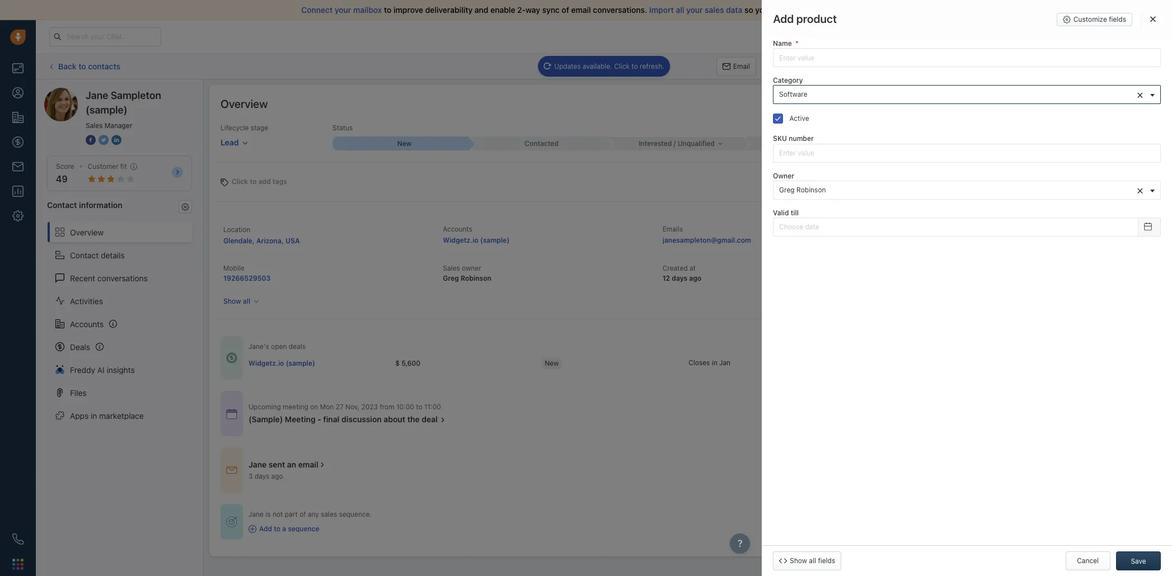Task type: vqa. For each thing, say whether or not it's contained in the screenshot.
canned to the left
no



Task type: describe. For each thing, give the bounding box(es) containing it.
ends
[[894, 32, 909, 40]]

won / churned link
[[1018, 137, 1155, 150]]

explore plans link
[[955, 30, 1010, 43]]

close image
[[1150, 16, 1156, 22]]

container_wx8msf4aqz5i3rn1 image for upcoming meeting on mon 27 nov, 2023 from 10:00 to 11:00
[[226, 408, 237, 420]]

your trial ends in 21 days
[[866, 32, 939, 40]]

Enter value text field
[[773, 48, 1161, 67]]

0 horizontal spatial from
[[380, 403, 394, 412]]

ago inside jane sent an email 3 days ago
[[271, 472, 283, 481]]

linkedin circled image
[[111, 134, 121, 146]]

0 vertical spatial new
[[397, 139, 412, 148]]

0 horizontal spatial widgetz.io (sample) link
[[249, 359, 315, 368]]

show all
[[223, 297, 250, 306]]

1 your from the left
[[335, 5, 351, 15]]

all for show all
[[243, 297, 250, 306]]

0 vertical spatial sales
[[705, 5, 724, 15]]

0 horizontal spatial widgetz.io
[[249, 359, 284, 368]]

data
[[726, 5, 742, 15]]

on
[[310, 403, 318, 412]]

sku number
[[773, 135, 814, 143]]

churned
[[1084, 139, 1112, 148]]

0 horizontal spatial click
[[232, 177, 248, 186]]

jane right with
[[988, 234, 1003, 242]]

mailbox
[[353, 5, 382, 15]]

emails
[[663, 225, 683, 233]]

greg inside "sales owner greg robinson"
[[443, 274, 459, 283]]

0 vertical spatial a
[[924, 234, 927, 242]]

1 horizontal spatial from
[[841, 5, 858, 15]]

updates available. click to refresh.
[[554, 62, 664, 70]]

container_wx8msf4aqz5i3rn1 image for jane is not part of any sales sequence.
[[226, 517, 237, 528]]

1 horizontal spatial overview
[[221, 97, 268, 110]]

files
[[70, 388, 87, 398]]

lead
[[221, 138, 239, 147]]

cancel
[[1077, 557, 1099, 565]]

jane for not
[[249, 511, 264, 519]]

call link
[[762, 57, 796, 76]]

category
[[773, 76, 803, 85]]

in for apps in marketplace
[[91, 411, 97, 421]]

× for greg robinson
[[1137, 183, 1144, 196]]

till
[[791, 209, 799, 217]]

ago inside created at 12 days ago
[[689, 274, 701, 283]]

qualified
[[801, 139, 830, 148]]

19266529503
[[223, 274, 271, 283]]

contact details
[[70, 251, 125, 260]]

in for closes in jan
[[712, 359, 717, 367]]

3
[[249, 472, 253, 481]]

sales inside the jane sampleton (sample) sales manager
[[86, 121, 103, 130]]

robinson inside "sales owner greg robinson"
[[461, 274, 491, 283]]

back to contacts link
[[47, 58, 121, 75]]

0 horizontal spatial meeting
[[285, 415, 316, 425]]

(sample) meeting - final discussion about the deal
[[249, 415, 438, 425]]

start
[[821, 5, 839, 15]]

discuss
[[1013, 234, 1037, 242]]

contacted link
[[470, 137, 607, 151]]

contact information
[[47, 201, 122, 210]]

fit
[[120, 162, 127, 171]]

contact for contact details
[[70, 251, 99, 260]]

owner
[[773, 172, 794, 180]]

interested / unqualified
[[639, 139, 715, 148]]

connect
[[301, 5, 333, 15]]

days for email
[[255, 472, 269, 481]]

part
[[285, 511, 298, 519]]

to right back
[[78, 61, 86, 71]]

1 vertical spatial fields
[[818, 557, 835, 565]]

closes
[[689, 359, 710, 367]]

so
[[745, 5, 753, 15]]

accounts widgetz.io (sample)
[[443, 225, 510, 245]]

1 horizontal spatial widgetz.io (sample) link
[[443, 236, 510, 245]]

meeting button
[[925, 57, 974, 76]]

task
[[899, 62, 913, 70]]

details
[[101, 251, 125, 260]]

new link
[[332, 137, 470, 151]]

have
[[792, 5, 810, 15]]

customize overview button
[[1069, 96, 1155, 112]]

49 button
[[56, 174, 68, 184]]

10:00
[[396, 403, 414, 412]]

0 horizontal spatial meeting
[[283, 403, 308, 412]]

twitter circled image
[[99, 134, 109, 146]]

to left add
[[250, 177, 257, 186]]

qualified link
[[744, 137, 881, 151]]

19266529503 link
[[223, 274, 271, 283]]

customize fields button
[[1057, 13, 1132, 26]]

janesampleton@gmail.com link
[[663, 235, 751, 246]]

won / churned
[[1064, 139, 1112, 148]]

scheduled a meeting later with jane to discuss the requirements
[[888, 234, 1093, 242]]

don't
[[771, 5, 790, 15]]

click inside updates available. click to refresh. link
[[614, 62, 630, 70]]

cancel button
[[1066, 552, 1110, 571]]

phone element
[[7, 528, 29, 551]]

upcoming
[[249, 403, 281, 412]]

connect your mailbox link
[[301, 5, 384, 15]]

/ for won
[[1080, 139, 1082, 148]]

updates available. click to refresh. link
[[538, 56, 670, 76]]

refresh.
[[640, 62, 664, 70]]

status
[[332, 124, 353, 132]]

(sample) for sampleton
[[86, 104, 127, 116]]

jan
[[719, 359, 731, 367]]

task button
[[882, 57, 920, 76]]

customize fields
[[1074, 15, 1126, 24]]

jane's open deals
[[249, 343, 306, 351]]

0 horizontal spatial the
[[407, 415, 420, 425]]

jane sent an email 3 days ago
[[249, 460, 318, 481]]

available.
[[583, 62, 612, 70]]

way
[[526, 5, 540, 15]]

marketplace
[[99, 411, 144, 421]]

show for show all fields
[[790, 557, 807, 565]]

email inside jane sent an email 3 days ago
[[298, 460, 318, 470]]

freddy ai insights
[[70, 365, 135, 375]]

0 horizontal spatial overview
[[70, 228, 104, 237]]

2 horizontal spatial in
[[910, 32, 916, 40]]

jane's
[[249, 343, 269, 351]]

add
[[258, 177, 271, 186]]

contact for contact information
[[47, 201, 77, 210]]

mobile
[[223, 264, 245, 273]]

5,600
[[401, 359, 420, 368]]

phone image
[[12, 534, 24, 545]]

call button
[[762, 57, 796, 76]]

back
[[58, 61, 76, 71]]

1 horizontal spatial of
[[562, 5, 569, 15]]

container_wx8msf4aqz5i3rn1 image for jane sent an email
[[226, 465, 237, 476]]

with
[[973, 234, 986, 242]]

mobile 19266529503
[[223, 264, 271, 283]]

accounts for accounts
[[70, 319, 104, 329]]

SKU number text field
[[773, 144, 1161, 163]]

2-
[[517, 5, 526, 15]]

plans
[[987, 32, 1004, 40]]

to left 11:00
[[416, 403, 422, 412]]

1 horizontal spatial meeting
[[929, 234, 955, 242]]

glendale,
[[223, 237, 255, 245]]

1 vertical spatial of
[[300, 511, 306, 519]]

is
[[265, 511, 271, 519]]

to left start
[[812, 5, 819, 15]]

an
[[287, 460, 296, 470]]

(sample) for widgetz.io
[[480, 236, 510, 245]]

sms button
[[821, 57, 858, 76]]

to left refresh.
[[632, 62, 638, 70]]

sales owner greg robinson
[[443, 264, 491, 283]]

1 vertical spatial deal
[[422, 415, 438, 425]]

container_wx8msf4aqz5i3rn1 image
[[226, 353, 237, 364]]

/ for interested
[[674, 139, 676, 148]]

jane is not part of any sales sequence.
[[249, 511, 372, 519]]

mon
[[320, 403, 334, 412]]

0 vertical spatial email
[[571, 5, 591, 15]]



Task type: locate. For each thing, give the bounding box(es) containing it.
1 vertical spatial meeting
[[285, 415, 316, 425]]

1 horizontal spatial sales
[[443, 264, 460, 273]]

0 horizontal spatial greg
[[443, 274, 459, 283]]

import all your sales data link
[[649, 5, 745, 15]]

1 horizontal spatial meeting
[[942, 62, 968, 70]]

1 horizontal spatial all
[[676, 5, 684, 15]]

ago
[[689, 274, 701, 283], [271, 472, 283, 481]]

your left mailbox
[[335, 5, 351, 15]]

1 vertical spatial overview
[[70, 228, 104, 237]]

1 vertical spatial sales
[[86, 121, 103, 130]]

lost
[[966, 139, 980, 148]]

Choose date text field
[[773, 218, 1139, 237]]

(sample)
[[249, 415, 283, 425]]

customer fit
[[88, 162, 127, 171]]

meeting down on
[[285, 415, 316, 425]]

conversations.
[[593, 5, 647, 15]]

negotiation / lost link
[[881, 137, 1018, 150]]

insights
[[107, 365, 135, 375]]

customize inside "button"
[[1086, 100, 1119, 108]]

1 vertical spatial contact
[[70, 251, 99, 260]]

customize left overview
[[1086, 100, 1119, 108]]

at
[[690, 264, 696, 273]]

contact up recent at the top of the page
[[70, 251, 99, 260]]

/ right won
[[1080, 139, 1082, 148]]

2 horizontal spatial all
[[809, 557, 816, 565]]

1 horizontal spatial email
[[571, 5, 591, 15]]

contacted
[[525, 139, 558, 148]]

recent conversations
[[70, 273, 148, 283]]

2 / from the left
[[962, 139, 964, 148]]

add for add to a sequence
[[259, 525, 272, 534]]

0 vertical spatial greg
[[779, 186, 795, 194]]

2 horizontal spatial (sample)
[[480, 236, 510, 245]]

meeting down explore
[[942, 62, 968, 70]]

(sample) inside accounts widgetz.io (sample)
[[480, 236, 510, 245]]

1 × from the top
[[1137, 88, 1144, 101]]

customize up the add deal button
[[1074, 15, 1107, 24]]

0 horizontal spatial fields
[[818, 557, 835, 565]]

2 × from the top
[[1137, 183, 1144, 196]]

jane inside the jane sampleton (sample) sales manager
[[86, 90, 108, 101]]

your
[[335, 5, 351, 15], [686, 5, 703, 15]]

× for software
[[1137, 88, 1144, 101]]

contact down 49
[[47, 201, 77, 210]]

your right import
[[686, 5, 703, 15]]

a down "not" on the bottom left of page
[[282, 525, 286, 534]]

2 your from the left
[[686, 5, 703, 15]]

1 horizontal spatial new
[[545, 359, 559, 368]]

1 vertical spatial greg
[[443, 274, 459, 283]]

upcoming meeting on mon 27 nov, 2023 from 10:00 to 11:00
[[249, 403, 441, 412]]

email image
[[1061, 32, 1069, 41]]

jane down 'contacts'
[[86, 90, 108, 101]]

2 horizontal spatial /
[[1080, 139, 1082, 148]]

0 horizontal spatial sales
[[86, 121, 103, 130]]

1 vertical spatial show
[[790, 557, 807, 565]]

in right apps at the left bottom
[[91, 411, 97, 421]]

created
[[663, 264, 688, 273]]

1 horizontal spatial robinson
[[797, 186, 826, 194]]

0 vertical spatial widgetz.io (sample) link
[[443, 236, 510, 245]]

/ inside "link"
[[674, 139, 676, 148]]

1 horizontal spatial add
[[1083, 62, 1095, 70]]

dialog
[[762, 0, 1172, 577]]

1 vertical spatial sales
[[321, 511, 337, 519]]

all for show all fields
[[809, 557, 816, 565]]

2023
[[361, 403, 378, 412]]

1 horizontal spatial fields
[[1109, 15, 1126, 24]]

0 vertical spatial meeting
[[929, 234, 955, 242]]

mng settings image
[[181, 203, 189, 211]]

container_wx8msf4aqz5i3rn1 image inside add to a sequence link
[[249, 526, 256, 533]]

2 vertical spatial in
[[91, 411, 97, 421]]

1 horizontal spatial widgetz.io
[[443, 236, 478, 245]]

from right start
[[841, 5, 858, 15]]

meeting left on
[[283, 403, 308, 412]]

robinson down owner
[[461, 274, 491, 283]]

in left jan
[[712, 359, 717, 367]]

container_wx8msf4aqz5i3rn1 image left '3'
[[226, 465, 237, 476]]

1 vertical spatial the
[[407, 415, 420, 425]]

a
[[924, 234, 927, 242], [282, 525, 286, 534]]

explore plans
[[961, 32, 1004, 40]]

the down the 10:00
[[407, 415, 420, 425]]

0 horizontal spatial email
[[298, 460, 318, 470]]

name *
[[773, 39, 799, 48]]

recent
[[70, 273, 95, 283]]

sales left activities
[[996, 62, 1013, 70]]

1 horizontal spatial click
[[614, 62, 630, 70]]

(sample) down deals
[[286, 359, 315, 368]]

greg
[[779, 186, 795, 194], [443, 274, 459, 283]]

0 horizontal spatial show
[[223, 297, 241, 306]]

widgetz.io inside accounts widgetz.io (sample)
[[443, 236, 478, 245]]

row
[[249, 352, 835, 375]]

negotiation
[[922, 139, 960, 148]]

0 vertical spatial in
[[910, 32, 916, 40]]

0 vertical spatial sales
[[996, 62, 1013, 70]]

days inside jane sent an email 3 days ago
[[255, 472, 269, 481]]

0 vertical spatial from
[[841, 5, 858, 15]]

sales for sales activities
[[996, 62, 1013, 70]]

1 horizontal spatial days
[[672, 274, 687, 283]]

overview up lifecycle stage
[[221, 97, 268, 110]]

2 vertical spatial sales
[[443, 264, 460, 273]]

sequence
[[288, 525, 319, 534]]

jane inside jane sent an email 3 days ago
[[249, 460, 267, 470]]

about
[[384, 415, 405, 425]]

created at 12 days ago
[[663, 264, 701, 283]]

1 vertical spatial robinson
[[461, 274, 491, 283]]

0 vertical spatial show
[[223, 297, 241, 306]]

deals
[[289, 343, 306, 351]]

0 vertical spatial customize
[[1074, 15, 1107, 24]]

1 vertical spatial meeting
[[283, 403, 308, 412]]

activities
[[70, 296, 103, 306]]

*
[[795, 39, 799, 48]]

the
[[1039, 234, 1049, 242], [407, 415, 420, 425]]

1 vertical spatial days
[[672, 274, 687, 283]]

click
[[614, 62, 630, 70], [232, 177, 248, 186]]

days
[[926, 32, 939, 40], [672, 274, 687, 283], [255, 472, 269, 481]]

show all fields
[[790, 557, 835, 565]]

1 vertical spatial a
[[282, 525, 286, 534]]

add for add deal
[[1083, 62, 1095, 70]]

robinson up till
[[797, 186, 826, 194]]

add inside button
[[1083, 62, 1095, 70]]

sales inside "sales owner greg robinson"
[[443, 264, 460, 273]]

scheduled
[[888, 234, 922, 242]]

0 horizontal spatial sales
[[321, 511, 337, 519]]

container_wx8msf4aqz5i3rn1 image left upcoming
[[226, 408, 237, 420]]

tags
[[273, 177, 287, 186]]

1 vertical spatial (sample)
[[480, 236, 510, 245]]

2 vertical spatial all
[[809, 557, 816, 565]]

deal down 11:00
[[422, 415, 438, 425]]

add product
[[773, 12, 837, 25]]

all inside button
[[809, 557, 816, 565]]

1 vertical spatial click
[[232, 177, 248, 186]]

1 vertical spatial ×
[[1137, 183, 1144, 196]]

1 vertical spatial email
[[298, 460, 318, 470]]

0 vertical spatial overview
[[221, 97, 268, 110]]

widgetz.io down jane's
[[249, 359, 284, 368]]

customize for overview
[[1086, 100, 1119, 108]]

lifecycle stage
[[221, 124, 268, 132]]

(sample)
[[86, 104, 127, 116], [480, 236, 510, 245], [286, 359, 315, 368]]

meeting left the later
[[929, 234, 955, 242]]

nov,
[[345, 403, 359, 412]]

of right sync
[[562, 5, 569, 15]]

click right available.
[[614, 62, 630, 70]]

2 horizontal spatial sales
[[996, 62, 1013, 70]]

1 vertical spatial widgetz.io
[[249, 359, 284, 368]]

discussion
[[341, 415, 382, 425]]

1 horizontal spatial the
[[1039, 234, 1049, 242]]

-
[[318, 415, 321, 425]]

0 vertical spatial all
[[676, 5, 684, 15]]

0 vertical spatial contact
[[47, 201, 77, 210]]

click left add
[[232, 177, 248, 186]]

(sample) up owner
[[480, 236, 510, 245]]

to left discuss at the right top of page
[[1005, 234, 1011, 242]]

0 vertical spatial of
[[562, 5, 569, 15]]

0 vertical spatial (sample)
[[86, 104, 127, 116]]

/
[[674, 139, 676, 148], [962, 139, 964, 148], [1080, 139, 1082, 148]]

0 vertical spatial fields
[[1109, 15, 1126, 24]]

$ 5,600
[[395, 359, 420, 368]]

widgetz.io
[[443, 236, 478, 245], [249, 359, 284, 368]]

3 / from the left
[[1080, 139, 1082, 148]]

in left 21
[[910, 32, 916, 40]]

0 vertical spatial ×
[[1137, 88, 1144, 101]]

widgetz.io (sample) link down open
[[249, 359, 315, 368]]

not
[[273, 511, 283, 519]]

accounts up owner
[[443, 225, 472, 233]]

1 vertical spatial from
[[380, 403, 394, 412]]

1 vertical spatial customize
[[1086, 100, 1119, 108]]

1 vertical spatial accounts
[[70, 319, 104, 329]]

information
[[79, 201, 122, 210]]

0 horizontal spatial of
[[300, 511, 306, 519]]

0 horizontal spatial ago
[[271, 472, 283, 481]]

save
[[1131, 558, 1146, 566]]

container_wx8msf4aqz5i3rn1 image left is
[[226, 517, 237, 528]]

1 horizontal spatial your
[[686, 5, 703, 15]]

sales for sales owner greg robinson
[[443, 264, 460, 273]]

jane left is
[[249, 511, 264, 519]]

0 horizontal spatial accounts
[[70, 319, 104, 329]]

1 horizontal spatial in
[[712, 359, 717, 367]]

new
[[397, 139, 412, 148], [545, 359, 559, 368]]

1 horizontal spatial deal
[[1097, 62, 1111, 70]]

/ inside button
[[962, 139, 964, 148]]

accounts
[[443, 225, 472, 233], [70, 319, 104, 329]]

add down is
[[259, 525, 272, 534]]

meeting inside "button"
[[942, 62, 968, 70]]

enable
[[490, 5, 515, 15]]

Search your CRM... text field
[[49, 27, 161, 46]]

accounts for accounts widgetz.io (sample)
[[443, 225, 472, 233]]

show inside button
[[790, 557, 807, 565]]

0 vertical spatial the
[[1039, 234, 1049, 242]]

0 horizontal spatial new
[[397, 139, 412, 148]]

2 vertical spatial days
[[255, 472, 269, 481]]

0 horizontal spatial your
[[335, 5, 351, 15]]

sales activities
[[996, 62, 1044, 70]]

12
[[663, 274, 670, 283]]

0 vertical spatial meeting
[[942, 62, 968, 70]]

from
[[841, 5, 858, 15], [380, 403, 394, 412]]

show for show all
[[223, 297, 241, 306]]

1 horizontal spatial /
[[962, 139, 964, 148]]

overview up contact details
[[70, 228, 104, 237]]

sales left data
[[705, 5, 724, 15]]

product
[[796, 12, 837, 25]]

to
[[384, 5, 391, 15], [812, 5, 819, 15], [78, 61, 86, 71], [632, 62, 638, 70], [250, 177, 257, 186], [1005, 234, 1011, 242], [416, 403, 422, 412], [274, 525, 280, 534]]

days for in
[[926, 32, 939, 40]]

0 horizontal spatial (sample)
[[86, 104, 127, 116]]

0 vertical spatial accounts
[[443, 225, 472, 233]]

1 vertical spatial in
[[712, 359, 717, 367]]

jane for (sample)
[[86, 90, 108, 101]]

0 vertical spatial ago
[[689, 274, 701, 283]]

add up customize overview "button"
[[1083, 62, 1095, 70]]

sales up facebook circled image
[[86, 121, 103, 130]]

apps in marketplace
[[70, 411, 144, 421]]

add to a sequence
[[259, 525, 319, 534]]

dialog containing add product
[[762, 0, 1172, 577]]

ago down sent
[[271, 472, 283, 481]]

open
[[271, 343, 287, 351]]

jane up '3'
[[249, 460, 267, 470]]

stage
[[251, 124, 268, 132]]

0 vertical spatial add
[[1083, 62, 1095, 70]]

widgetz.io up owner
[[443, 236, 478, 245]]

days right '3'
[[255, 472, 269, 481]]

customize inside button
[[1074, 15, 1107, 24]]

and
[[475, 5, 488, 15]]

from up about
[[380, 403, 394, 412]]

freshworks switcher image
[[12, 559, 24, 570]]

(sample) up 'manager'
[[86, 104, 127, 116]]

won
[[1064, 139, 1079, 148]]

1 horizontal spatial (sample)
[[286, 359, 315, 368]]

/ for negotiation
[[962, 139, 964, 148]]

days inside created at 12 days ago
[[672, 274, 687, 283]]

save button
[[1116, 552, 1161, 571]]

active
[[790, 114, 809, 123]]

container_wx8msf4aqz5i3rn1 image left add to a sequence
[[249, 526, 256, 533]]

greg inside dialog
[[779, 186, 795, 194]]

0 vertical spatial robinson
[[797, 186, 826, 194]]

facebook circled image
[[86, 134, 96, 146]]

1 horizontal spatial a
[[924, 234, 927, 242]]

0 horizontal spatial in
[[91, 411, 97, 421]]

import
[[649, 5, 674, 15]]

add deal button
[[1066, 57, 1116, 76]]

1 / from the left
[[674, 139, 676, 148]]

call
[[779, 62, 791, 70]]

of
[[562, 5, 569, 15], [300, 511, 306, 519]]

/ left lost
[[962, 139, 964, 148]]

row containing closes in jan
[[249, 352, 835, 375]]

to down "not" on the bottom left of page
[[274, 525, 280, 534]]

sales left owner
[[443, 264, 460, 273]]

add
[[1083, 62, 1095, 70], [259, 525, 272, 534]]

robinson inside dialog
[[797, 186, 826, 194]]

days right 21
[[926, 32, 939, 40]]

1 horizontal spatial accounts
[[443, 225, 472, 233]]

0 horizontal spatial robinson
[[461, 274, 491, 283]]

ago down at
[[689, 274, 701, 283]]

your
[[866, 32, 879, 40]]

email right sync
[[571, 5, 591, 15]]

greg down accounts widgetz.io (sample)
[[443, 274, 459, 283]]

49
[[56, 174, 68, 184]]

container_wx8msf4aqz5i3rn1 image down 11:00
[[439, 416, 447, 424]]

meeting
[[929, 234, 955, 242], [283, 403, 308, 412]]

(sample) inside 'row'
[[286, 359, 315, 368]]

days down created
[[672, 274, 687, 283]]

interested / unqualified button
[[607, 137, 744, 150]]

container_wx8msf4aqz5i3rn1 image
[[226, 408, 237, 420], [439, 416, 447, 424], [226, 465, 237, 476], [226, 517, 237, 528], [249, 526, 256, 533]]

connect your mailbox to improve deliverability and enable 2-way sync of email conversations. import all your sales data so you don't have to start from scratch.
[[301, 5, 890, 15]]

email right the an
[[298, 460, 318, 470]]

of left "any"
[[300, 511, 306, 519]]

0 vertical spatial click
[[614, 62, 630, 70]]

sales right "any"
[[321, 511, 337, 519]]

deal
[[1097, 62, 1111, 70], [422, 415, 438, 425]]

jane for an
[[249, 460, 267, 470]]

a right scheduled
[[924, 234, 927, 242]]

deal inside button
[[1097, 62, 1111, 70]]

customize for add product
[[1074, 15, 1107, 24]]

you
[[755, 5, 769, 15]]

a inside add to a sequence link
[[282, 525, 286, 534]]

/ right interested at the right top
[[674, 139, 676, 148]]

0 horizontal spatial all
[[243, 297, 250, 306]]

greg down owner
[[779, 186, 795, 194]]

widgetz.io (sample) link up owner
[[443, 236, 510, 245]]

1 horizontal spatial ago
[[689, 274, 701, 283]]

(sample) inside the jane sampleton (sample) sales manager
[[86, 104, 127, 116]]

deals
[[70, 342, 90, 352]]

location
[[223, 226, 250, 234]]

explore
[[961, 32, 985, 40]]

accounts down activities
[[70, 319, 104, 329]]

the right discuss at the right top of page
[[1039, 234, 1049, 242]]

to right mailbox
[[384, 5, 391, 15]]

deal up customize overview "button"
[[1097, 62, 1111, 70]]

1 vertical spatial new
[[545, 359, 559, 368]]

accounts inside accounts widgetz.io (sample)
[[443, 225, 472, 233]]

×
[[1137, 88, 1144, 101], [1137, 183, 1144, 196]]



